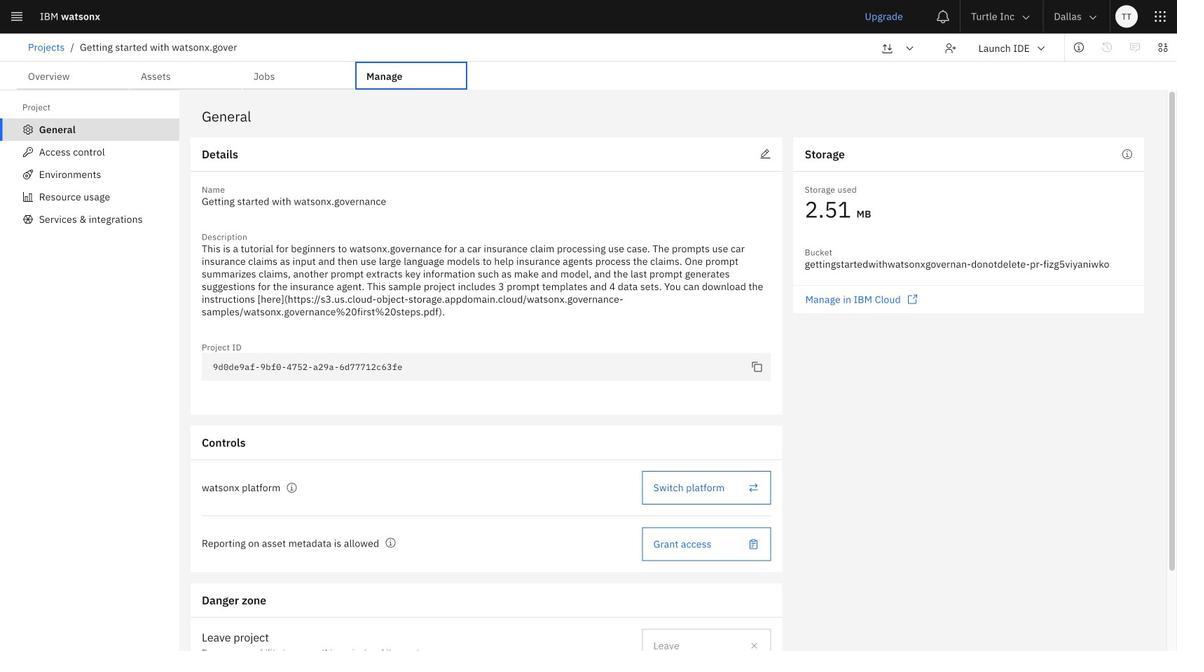 Task type: describe. For each thing, give the bounding box(es) containing it.
action bar element
[[0, 34, 1178, 62]]

platform switch tooltip image
[[286, 482, 298, 493]]

remove access tooltip image
[[385, 537, 396, 548]]

manage in ibm cloud image
[[907, 294, 918, 305]]

notifications image
[[936, 9, 950, 23]]

pending collaborator table toolbar element
[[45, 524, 1133, 591]]

data image
[[1158, 42, 1169, 53]]

turtle inc image
[[1020, 41, 1031, 52]]



Task type: locate. For each thing, give the bounding box(es) containing it.
edit project details image
[[760, 149, 771, 160]]

open menu image
[[739, 342, 751, 353]]

storage tooltip image
[[1122, 149, 1133, 160]]

tab list
[[17, 62, 468, 90]]

copy to clipboard image
[[752, 361, 763, 373]]

arrow image
[[1021, 12, 1032, 23], [1088, 12, 1099, 23], [905, 43, 916, 54], [1036, 43, 1047, 54]]

code-snippet text field
[[202, 353, 408, 381]]

assign another collaborator admin access or delete this project. image
[[749, 640, 760, 651]]

global navigation element
[[0, 0, 1178, 651]]



Task type: vqa. For each thing, say whether or not it's contained in the screenshot.
"Assign Another Collaborator Admin Access Or Delete This Project." icon
yes



